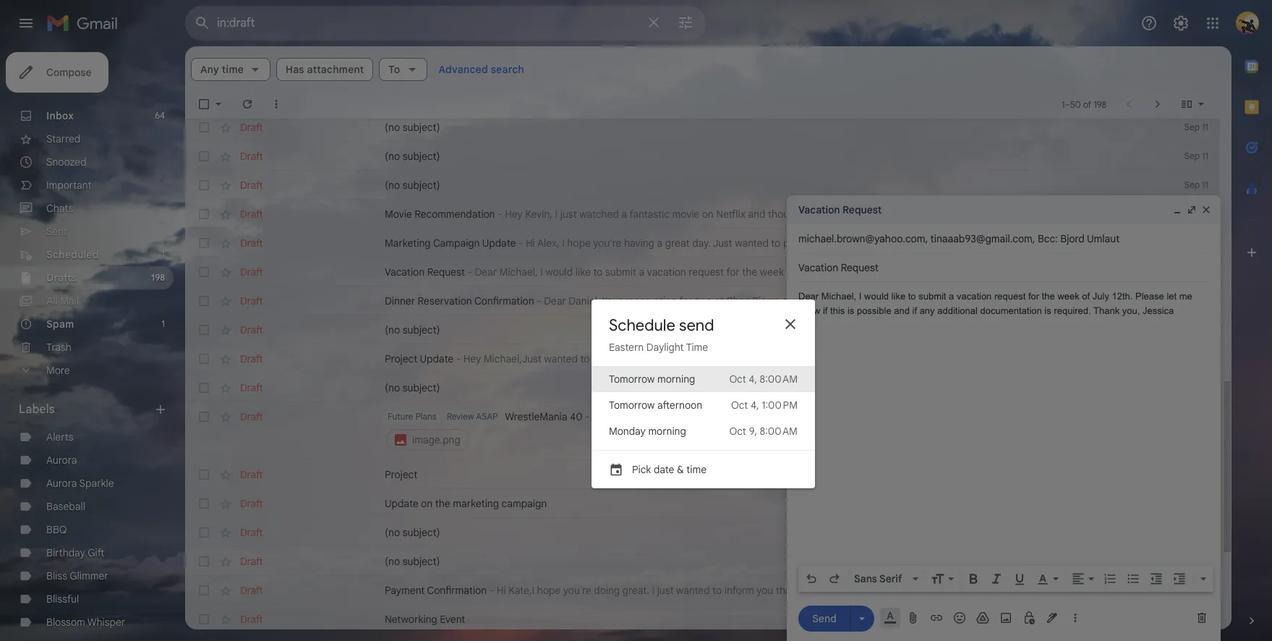 Task type: vqa. For each thing, say whether or not it's contained in the screenshot.
1st "tomorrow" from the bottom of the "Schedule send" dialog
yes



Task type: locate. For each thing, give the bounding box(es) containing it.
is left going
[[954, 352, 961, 365]]

hi inside "cell"
[[593, 410, 602, 423]]

2 11 from the top
[[1202, 150, 1209, 161]]

confirmation up the event
[[427, 584, 487, 597]]

(no for first (no subject) link from the top of the page
[[385, 121, 400, 134]]

3 aug from the top
[[1181, 614, 1196, 624]]

2 horizontal spatial hi
[[593, 410, 602, 423]]

0 vertical spatial marketing
[[964, 237, 1010, 250]]

i right great.
[[652, 584, 655, 597]]

we're
[[748, 410, 773, 423]]

0 horizontal spatial hi
[[497, 584, 506, 597]]

serving
[[1055, 294, 1089, 307]]

oct down oct 4, 8:00 am
[[732, 398, 748, 411]]

if left this
[[934, 266, 940, 279]]

hi for shawn,
[[593, 410, 602, 423]]

1 down the 198
[[162, 318, 165, 329]]

we
[[966, 294, 981, 307]]

whisper
[[87, 616, 125, 629]]

subject) for 4th (no subject) link from the bottom of the page
[[403, 323, 440, 336]]

0 horizontal spatial your
[[797, 584, 818, 597]]

has attachment
[[286, 63, 364, 76]]

dear
[[475, 266, 497, 279], [544, 294, 566, 307]]

wrestlemania 40 - hi shawn, i just wanted to know if we're still on for wrestlemania 40? i know it's next year but i wanted to secure the backstage passes with you. than
[[505, 410, 1273, 423]]

1 aurora from the top
[[46, 454, 77, 467]]

project up future on the bottom left of the page
[[385, 352, 418, 365]]

hi
[[526, 237, 535, 250], [593, 410, 602, 423], [497, 584, 506, 597]]

1 your from the left
[[797, 584, 818, 597]]

me right let at top right
[[891, 266, 905, 279]]

more
[[46, 364, 70, 377]]

1 menu item from the top
[[592, 366, 815, 392]]

be
[[1265, 352, 1273, 365]]

0 vertical spatial any
[[1041, 266, 1058, 279]]

0 vertical spatial aug
[[1181, 556, 1196, 566]]

are
[[1143, 237, 1158, 250]]

cell for marketing campaign update
[[1168, 236, 1221, 250]]

1 vertical spatial aug 30
[[1181, 585, 1209, 595]]

0 vertical spatial hey
[[505, 208, 523, 221]]

1 8:00 am from the top
[[760, 372, 798, 385]]

1 vertical spatial tomorrow
[[609, 398, 655, 411]]

has
[[286, 63, 304, 76]]

3 (no subject) link from the top
[[385, 178, 1141, 192]]

aug 30 left account at the bottom right of page
[[1181, 585, 1209, 595]]

0 vertical spatial 8:00 am
[[760, 372, 798, 385]]

just up monday morning
[[645, 410, 662, 423]]

for right still
[[807, 410, 821, 423]]

aurora
[[46, 454, 77, 467], [46, 477, 77, 490]]

2 vertical spatial aug 30
[[1181, 614, 1209, 624]]

campaign
[[502, 497, 547, 510]]

schedule send dialog
[[592, 299, 815, 488]]

0 horizontal spatial update
[[593, 352, 625, 365]]

aurora down alerts link
[[46, 454, 77, 467]]

daniel,
[[569, 294, 600, 307]]

0 vertical spatial you.
[[1092, 294, 1111, 307]]

9,
[[749, 424, 757, 437]]

birthday
[[46, 546, 85, 559]]

main menu image
[[17, 14, 35, 32]]

morning up afternoon
[[658, 372, 696, 385]]

2 aug 30 from the top
[[1181, 585, 1209, 595]]

social
[[1189, 208, 1216, 221]]

1 vertical spatial project
[[385, 468, 418, 481]]

1 horizontal spatial you.
[[1232, 410, 1251, 423]]

0 horizontal spatial is
[[954, 352, 961, 365]]

project for project
[[385, 468, 418, 481]]

3 sep 11 from the top
[[1185, 179, 1209, 190]]

0 vertical spatial for
[[727, 266, 740, 279]]

if left we're
[[739, 410, 745, 423]]

been
[[889, 294, 912, 307], [882, 584, 905, 597], [1135, 584, 1159, 597]]

- for recommendation
[[498, 208, 503, 221]]

2 30 from the top
[[1198, 585, 1209, 595]]

1 vertical spatial 1
[[162, 318, 165, 329]]

- left kate,i
[[490, 584, 494, 597]]

(no for 4th (no subject) link from the bottom of the page
[[385, 323, 400, 336]]

hi left alex,
[[526, 237, 535, 250]]

2 vertical spatial hi
[[497, 584, 506, 597]]

1 aug 30 from the top
[[1181, 556, 1209, 566]]

0 horizontal spatial wrestlemania
[[505, 410, 568, 423]]

wrestlemania left the 40?
[[823, 410, 885, 423]]

additional
[[1060, 266, 1106, 279]]

1 horizontal spatial update
[[897, 237, 929, 250]]

- right request
[[468, 266, 472, 279]]

9 draft from the top
[[240, 352, 263, 365]]

aug 30 for payment confirmation
[[1181, 585, 1209, 595]]

1 tomorrow from the top
[[609, 372, 655, 385]]

4 (no from the top
[[385, 323, 400, 336]]

possible
[[972, 266, 1010, 279]]

1 vertical spatial 8
[[1204, 295, 1209, 306]]

3 11 from the top
[[1202, 179, 1209, 190]]

1 vertical spatial dear
[[544, 294, 566, 307]]

8:00 am down project.
[[760, 372, 798, 385]]

1 11 from the top
[[1202, 122, 1209, 132]]

any down the campaign.
[[1041, 266, 1058, 279]]

(no
[[385, 121, 400, 134], [385, 150, 400, 163], [385, 179, 400, 192], [385, 323, 400, 336], [385, 381, 400, 394], [385, 526, 400, 539], [385, 555, 400, 568]]

aug 30 for (no subject)
[[1181, 556, 1209, 566]]

0 vertical spatial aurora
[[46, 454, 77, 467]]

sep 8 up promising,
[[1187, 208, 1209, 219]]

1 vertical spatial 4,
[[751, 398, 759, 411]]

main content
[[185, 46, 1273, 634]]

0 vertical spatial tomorrow
[[609, 372, 655, 385]]

7 (no subject) link from the top
[[385, 554, 1141, 569]]

0 vertical spatial 8
[[1204, 208, 1209, 219]]

1 vertical spatial morning
[[649, 424, 686, 437]]

pick
[[632, 463, 651, 476]]

payment
[[820, 584, 861, 597]]

morning for tomorrow morning
[[658, 372, 696, 385]]

9 row from the top
[[185, 344, 1273, 373]]

5 subject) from the top
[[403, 381, 440, 394]]

menu containing tomorrow morning
[[592, 366, 815, 488]]

subject) for third (no subject) link from the bottom
[[403, 381, 440, 394]]

2 vertical spatial aug
[[1181, 614, 1196, 624]]

of left july
[[787, 266, 796, 279]]

6 row from the top
[[185, 258, 1273, 286]]

1 horizontal spatial hey
[[505, 208, 523, 221]]

4,
[[749, 372, 757, 385], [751, 398, 759, 411]]

time
[[686, 340, 708, 353]]

going
[[964, 352, 989, 365]]

15 row from the top
[[185, 547, 1221, 576]]

2 wrestlemania from the left
[[823, 410, 885, 423]]

update down it's
[[897, 237, 929, 250]]

menu item
[[592, 366, 815, 392], [592, 392, 815, 418], [592, 418, 815, 444]]

subject) for sixth (no subject) link from the bottom
[[403, 150, 440, 163]]

8
[[1204, 208, 1209, 219], [1204, 295, 1209, 306]]

- for confirmation
[[490, 584, 494, 597]]

1 vertical spatial marketing
[[453, 497, 499, 510]]

more button
[[0, 359, 174, 382]]

we're
[[789, 352, 815, 365]]

7 subject) from the top
[[403, 555, 440, 568]]

1 (no subject) from the top
[[385, 121, 440, 134]]

you up tomorrow morning
[[628, 352, 644, 365]]

1 sep 8 from the top
[[1187, 208, 1209, 219]]

i left would at top
[[541, 266, 543, 279]]

oct up oct 4, 1:00 pm
[[730, 372, 746, 385]]

1 vertical spatial hey
[[464, 352, 481, 365]]

2 horizontal spatial is
[[1180, 266, 1188, 279]]

14 draft from the top
[[240, 526, 263, 539]]

1 vertical spatial hi
[[593, 410, 602, 423]]

the left amount
[[1020, 584, 1038, 597]]

cell for (no subject)
[[1168, 381, 1221, 395]]

0 vertical spatial hi
[[526, 237, 535, 250]]

1 vertical spatial any
[[1153, 352, 1169, 365]]

2 (no from the top
[[385, 150, 400, 163]]

8 left media
[[1204, 208, 1209, 219]]

search
[[491, 63, 524, 76]]

cell
[[1168, 236, 1221, 250], [1168, 265, 1221, 279], [1168, 323, 1221, 337], [1168, 352, 1221, 366], [1168, 381, 1221, 395], [385, 409, 1273, 453]]

on inside "cell"
[[793, 410, 805, 423]]

2 it from the left
[[1075, 208, 1081, 221]]

17 draft from the top
[[240, 613, 263, 626]]

2 aug from the top
[[1181, 585, 1196, 595]]

1 horizontal spatial it
[[1075, 208, 1081, 221]]

2 sep 11 from the top
[[1185, 150, 1209, 161]]

2 project from the top
[[385, 468, 418, 481]]

8 draft from the top
[[240, 323, 263, 336]]

a right watched at the left
[[622, 208, 627, 221]]

16 draft from the top
[[240, 584, 263, 597]]

7 (no from the top
[[385, 555, 400, 568]]

2 menu item from the top
[[592, 392, 815, 418]]

1 it from the left
[[882, 208, 888, 221]]

thought
[[768, 208, 805, 221]]

2 subject) from the top
[[403, 150, 440, 163]]

i right alex,
[[562, 237, 565, 250]]

is left required.
[[1180, 266, 1188, 279]]

aurora for the "aurora" link
[[46, 454, 77, 467]]

just right great.
[[657, 584, 674, 597]]

important link
[[46, 179, 91, 192]]

- right 40
[[585, 410, 590, 423]]

6 (no from the top
[[385, 526, 400, 539]]

your right that
[[797, 584, 818, 597]]

year
[[979, 410, 999, 423]]

tab list
[[1232, 46, 1273, 589]]

1 horizontal spatial me
[[1056, 352, 1070, 365]]

1 (no from the top
[[385, 121, 400, 134]]

2 vertical spatial 11
[[1202, 179, 1209, 190]]

1 up the 198
[[162, 249, 165, 260]]

to left 'secure' on the right bottom of page
[[1061, 410, 1070, 423]]

0 horizontal spatial for
[[680, 294, 693, 307]]

it left 'too.'
[[882, 208, 888, 221]]

- inside "cell"
[[585, 410, 590, 423]]

2 8:00 am from the top
[[760, 424, 798, 437]]

1 vertical spatial 11
[[1202, 150, 1209, 161]]

aurora down the "aurora" link
[[46, 477, 77, 490]]

oct
[[730, 372, 746, 385], [732, 398, 748, 411], [730, 424, 747, 437]]

aurora sparkle
[[46, 477, 114, 490]]

1 vertical spatial sep 11
[[1185, 150, 1209, 161]]

6 (no subject) from the top
[[385, 526, 440, 539]]

any right need
[[1153, 352, 1169, 365]]

any
[[1041, 266, 1058, 279], [1153, 352, 1169, 365]]

1 horizontal spatial you're
[[594, 237, 622, 250]]

0 vertical spatial aug 30
[[1181, 556, 1209, 566]]

4, for 8:00 am
[[749, 372, 757, 385]]

2 vertical spatial sep 11
[[1185, 179, 1209, 190]]

1 subject) from the top
[[403, 121, 440, 134]]

1 8 from the top
[[1204, 208, 1209, 219]]

warm
[[1113, 294, 1140, 307]]

hey for hey michael,just wanted to update you on the progress of the project. we're right on track and everything is going smoothly. let me know if you need any further information. be
[[464, 352, 481, 365]]

None search field
[[185, 6, 706, 41]]

wanted right just
[[735, 237, 769, 250]]

5 (no from the top
[[385, 381, 400, 394]]

the right 'secure' on the right bottom of page
[[1107, 410, 1122, 423]]

1 vertical spatial 30
[[1198, 585, 1209, 595]]

6 subject) from the top
[[403, 526, 440, 539]]

1 vertical spatial update
[[420, 352, 454, 365]]

1 horizontal spatial any
[[1153, 352, 1169, 365]]

monday morning
[[609, 424, 686, 437]]

1 project from the top
[[385, 352, 418, 365]]

kate,i
[[509, 584, 535, 597]]

older image
[[1151, 97, 1166, 111]]

the left initial on the right top of the page
[[1063, 237, 1080, 250]]

0 vertical spatial 11
[[1202, 122, 1209, 132]]

0 vertical spatial confirmation
[[475, 294, 534, 307]]

toggle split pane mode image
[[1180, 97, 1194, 111]]

2 vertical spatial oct
[[730, 424, 747, 437]]

snoozed link
[[46, 156, 87, 169]]

request
[[689, 266, 724, 279]]

you're down watched at the left
[[594, 237, 622, 250]]

inbox
[[46, 109, 74, 122]]

14 row from the top
[[185, 518, 1221, 547]]

1 vertical spatial aurora
[[46, 477, 77, 490]]

3 subject) from the top
[[403, 179, 440, 192]]

tomorrow for tomorrow afternoon
[[609, 398, 655, 411]]

1 vertical spatial you.
[[1232, 410, 1251, 423]]

wanted up monday morning
[[664, 410, 698, 423]]

for
[[727, 266, 740, 279], [680, 294, 693, 307], [807, 410, 821, 423]]

a
[[622, 208, 627, 221], [657, 237, 663, 250], [862, 237, 867, 250], [1233, 237, 1238, 250], [639, 266, 645, 279]]

1 draft from the top
[[240, 121, 263, 134]]

7 draft from the top
[[240, 294, 263, 307]]

0 horizontal spatial hey
[[464, 352, 481, 365]]

4, for 1:00 pm
[[751, 398, 759, 411]]

1 vertical spatial the
[[1020, 584, 1038, 597]]

3 (no from the top
[[385, 179, 400, 192]]

1 30 from the top
[[1198, 556, 1209, 566]]

wrestlemania left 40
[[505, 410, 568, 423]]

0 vertical spatial me
[[891, 266, 905, 279]]

bliss glimmer link
[[46, 569, 108, 582]]

0 vertical spatial hope
[[567, 237, 591, 250]]

40?
[[888, 410, 906, 423]]

30 for payment confirmation
[[1198, 585, 1209, 595]]

regards,
[[1142, 294, 1180, 307]]

aug left account at the bottom right of page
[[1181, 585, 1196, 595]]

0 horizontal spatial hope
[[537, 584, 561, 597]]

look
[[983, 294, 1002, 307]]

marketing left campaign
[[453, 497, 499, 510]]

hey left kevin,
[[505, 208, 523, 221]]

dear down would at top
[[544, 294, 566, 307]]

hope up like
[[567, 237, 591, 250]]

(no for third (no subject) link from the bottom
[[385, 381, 400, 394]]

search mail image
[[190, 10, 216, 36]]

2 tomorrow from the top
[[609, 398, 655, 411]]

oct left 9,
[[730, 424, 747, 437]]

project for project update - hey michael,just wanted to update you on the progress of the project. we're right on track and everything is going smoothly. let me know if you need any further information. be
[[385, 352, 418, 365]]

hey left michael,just
[[464, 352, 481, 365]]

2 vertical spatial for
[[807, 410, 821, 423]]

marketing up possible
[[964, 237, 1010, 250]]

0 vertical spatial sep 11
[[1185, 122, 1209, 132]]

2 horizontal spatial for
[[807, 410, 821, 423]]

movie recommendation - hey kevin, i just watched a fantastic movie on netflix and thought you might enjoy it too. it's called 'the social dilemma' and it explores the impact of social media on so
[[385, 208, 1273, 221]]

on down 'image.png'
[[421, 497, 433, 510]]

row
[[185, 113, 1221, 142], [185, 142, 1221, 171], [185, 171, 1221, 200], [185, 200, 1273, 229], [185, 229, 1273, 258], [185, 258, 1273, 286], [185, 286, 1221, 315], [185, 315, 1221, 344], [185, 344, 1273, 373], [185, 373, 1221, 402], [185, 402, 1273, 460], [185, 460, 1221, 489], [185, 489, 1221, 518], [185, 518, 1221, 547], [185, 547, 1221, 576], [185, 576, 1273, 605], [185, 605, 1221, 634]]

the
[[1063, 237, 1080, 250], [1020, 584, 1038, 597]]

0 horizontal spatial you're
[[563, 584, 592, 597]]

project down 'image.png'
[[385, 468, 418, 481]]

sep 11
[[1185, 122, 1209, 132], [1185, 150, 1209, 161], [1185, 179, 1209, 190]]

1 1 from the top
[[162, 249, 165, 260]]

0 horizontal spatial dear
[[475, 266, 497, 279]]

to up the pick date & time menu item on the bottom
[[701, 410, 710, 423]]

0 horizontal spatial it
[[882, 208, 888, 221]]

30
[[1198, 556, 1209, 566], [1198, 585, 1209, 595], [1198, 614, 1209, 624]]

project
[[385, 352, 418, 365], [385, 468, 418, 481]]

project link
[[385, 467, 1141, 482]]

networking event
[[385, 613, 465, 626]]

aug 30 up credited
[[1181, 556, 1209, 566]]

30 up credited
[[1198, 556, 1209, 566]]

1 aug from the top
[[1181, 556, 1196, 566]]

0 horizontal spatial me
[[891, 266, 905, 279]]

signific
[[1241, 237, 1273, 250]]

2 1 from the top
[[162, 318, 165, 329]]

project update - hey michael,just wanted to update you on the progress of the project. we're right on track and everything is going smoothly. let me know if you need any further information. be
[[385, 352, 1273, 365]]

(no for sixth (no subject) link from the bottom
[[385, 150, 400, 163]]

aurora sparkle link
[[46, 477, 114, 490]]

11 for first (no subject) link from the top of the page
[[1202, 122, 1209, 132]]

0 vertical spatial sep 8
[[1187, 208, 1209, 219]]

you
[[807, 208, 824, 221], [820, 237, 837, 250], [628, 352, 644, 365], [1108, 352, 1125, 365], [757, 584, 774, 597]]

2 vertical spatial 30
[[1198, 614, 1209, 624]]

it's
[[940, 410, 953, 423]]

4 subject) from the top
[[403, 323, 440, 336]]

8 down required.
[[1204, 295, 1209, 306]]

subject) for 6th (no subject) link
[[403, 526, 440, 539]]

aug for (no subject)
[[1181, 556, 1196, 566]]

dinner reservation confirmation - dear daniel, your reservation for two at chez pierre on saturday, 7 pm, has been confirmed. we look forward to serving you. warm regards, claire
[[385, 294, 1209, 307]]

inform
[[725, 584, 754, 597]]

advanced search options image
[[671, 8, 700, 37]]

dilemma'
[[1010, 208, 1052, 221]]

2 your from the left
[[1214, 584, 1235, 597]]

12 row from the top
[[185, 460, 1221, 489]]

alerts link
[[46, 430, 74, 443]]

with up the please
[[840, 237, 859, 250]]

1 horizontal spatial wrestlemania
[[823, 410, 885, 423]]

glimmer
[[70, 569, 108, 582]]

1 horizontal spatial dear
[[544, 294, 566, 307]]

1 for spam
[[162, 318, 165, 329]]

30 left account at the bottom right of page
[[1198, 585, 1209, 595]]

hi left kate,i
[[497, 584, 506, 597]]

0 vertical spatial 1
[[162, 249, 165, 260]]

1 vertical spatial 8:00 am
[[760, 424, 798, 437]]

it left explores
[[1075, 208, 1081, 221]]

17 row from the top
[[185, 605, 1221, 634]]

0 horizontal spatial the
[[1020, 584, 1038, 597]]

4, left 1:00 pm
[[751, 398, 759, 411]]

0 vertical spatial update
[[482, 237, 516, 250]]

eastern
[[609, 340, 644, 353]]

(no for 5th (no subject) link from the bottom
[[385, 179, 400, 192]]

your
[[602, 294, 623, 307]]

cell for vacation request
[[1168, 265, 1221, 279]]

5 draft from the top
[[240, 237, 263, 250]]

2 8 from the top
[[1204, 295, 1209, 306]]

sep 8 down required.
[[1187, 295, 1209, 306]]

1 vertical spatial sep 8
[[1187, 295, 1209, 306]]

- down michael,
[[537, 294, 542, 307]]

with inside "cell"
[[1210, 410, 1229, 423]]

on right pierre
[[782, 294, 794, 307]]

3 menu item from the top
[[592, 418, 815, 444]]

you. left than on the bottom
[[1232, 410, 1251, 423]]

right
[[818, 352, 839, 365]]

1 horizontal spatial the
[[1063, 237, 1080, 250]]

but
[[1001, 410, 1017, 423]]

1 vertical spatial for
[[680, 294, 693, 307]]

dear left michael,
[[475, 266, 497, 279]]

cell for project update
[[1168, 352, 1221, 366]]

2 sep 8 from the top
[[1187, 295, 1209, 306]]

3 aug 30 from the top
[[1181, 614, 1209, 624]]

1 vertical spatial oct
[[732, 398, 748, 411]]

&
[[677, 463, 684, 476]]

hi right 40
[[593, 410, 602, 423]]

with right passes
[[1210, 410, 1229, 423]]

0 vertical spatial dear
[[475, 266, 497, 279]]

alex,
[[538, 237, 560, 250]]

1 horizontal spatial hi
[[526, 237, 535, 250]]

menu
[[592, 366, 815, 488]]

0 vertical spatial morning
[[658, 372, 696, 385]]

sent link
[[46, 225, 67, 238]]

marketing
[[964, 237, 1010, 250], [453, 497, 499, 510]]

and
[[748, 208, 766, 221], [1055, 208, 1072, 221], [1013, 266, 1030, 279], [882, 352, 900, 365]]

on right still
[[793, 410, 805, 423]]

1 vertical spatial just
[[645, 410, 662, 423]]

aurora for aurora sparkle
[[46, 477, 77, 490]]

2 aurora from the top
[[46, 477, 77, 490]]

1 vertical spatial aug
[[1181, 585, 1196, 595]]

asap
[[476, 411, 498, 422]]

0 vertical spatial project
[[385, 352, 418, 365]]

is right this
[[962, 266, 969, 279]]

30 down credited
[[1198, 614, 1209, 624]]

with
[[840, 237, 859, 250], [1211, 237, 1230, 250], [1210, 410, 1229, 423]]



Task type: describe. For each thing, give the bounding box(es) containing it.
4 (no subject) link from the top
[[385, 323, 1141, 337]]

the down 'image.png'
[[435, 497, 451, 510]]

future plans
[[388, 411, 437, 422]]

main content containing has attachment
[[185, 46, 1273, 634]]

5 (no subject) link from the top
[[385, 381, 1141, 395]]

pick date & time menu item
[[592, 450, 815, 488]]

the up this
[[946, 237, 961, 250]]

a right submit
[[639, 266, 645, 279]]

13 row from the top
[[185, 489, 1221, 518]]

1 row from the top
[[185, 113, 1221, 142]]

on inside the update on the marketing campaign link
[[421, 497, 433, 510]]

daylight
[[647, 340, 684, 353]]

bbq link
[[46, 523, 67, 536]]

aug for payment confirmation
[[1181, 585, 1196, 595]]

tomorrow for tomorrow morning
[[609, 372, 655, 385]]

michael,
[[500, 266, 538, 279]]

a left great at the right of page
[[657, 237, 663, 250]]

so
[[1263, 208, 1273, 221]]

1 horizontal spatial is
[[962, 266, 969, 279]]

7 row from the top
[[185, 286, 1221, 315]]

snoozed
[[46, 156, 87, 169]]

6 (no subject) link from the top
[[385, 525, 1141, 540]]

know left this
[[907, 266, 931, 279]]

for inside "cell"
[[807, 410, 821, 423]]

provide
[[783, 237, 818, 250]]

labels navigation
[[0, 46, 185, 641]]

submit
[[605, 266, 637, 279]]

been left successfully
[[882, 584, 905, 597]]

smoothly.
[[992, 352, 1036, 365]]

scheduled
[[46, 248, 99, 261]]

saturday,
[[796, 294, 839, 307]]

11 draft from the top
[[240, 410, 263, 423]]

7 (no subject) from the top
[[385, 555, 440, 568]]

schedule send heading
[[609, 315, 714, 335]]

image.png
[[412, 433, 461, 446]]

thank
[[1234, 266, 1262, 279]]

'the
[[957, 208, 977, 221]]

i right kevin,
[[555, 208, 558, 221]]

wanted left inform
[[677, 584, 710, 597]]

update on the marketing campaign
[[385, 497, 547, 510]]

of left social
[[1177, 208, 1186, 221]]

2 row from the top
[[185, 142, 1221, 171]]

two
[[695, 294, 712, 307]]

has right payment
[[863, 584, 879, 597]]

request
[[427, 266, 465, 279]]

3 30 from the top
[[1198, 614, 1209, 624]]

oct for oct 4, 1:00 pm
[[732, 398, 748, 411]]

2 horizontal spatial update
[[482, 237, 516, 250]]

2 vertical spatial update
[[385, 497, 419, 510]]

hi for kate,i
[[497, 584, 506, 597]]

initial
[[1083, 237, 1107, 250]]

11 row from the top
[[185, 402, 1273, 460]]

wanted right but
[[1025, 410, 1058, 423]]

advanced search button
[[433, 56, 530, 82]]

know left it's
[[913, 410, 937, 423]]

11 for sixth (no subject) link from the bottom
[[1202, 150, 1209, 161]]

to right like
[[594, 266, 603, 279]]

a left 'signific'
[[1233, 237, 1238, 250]]

you left that
[[757, 584, 774, 597]]

next
[[956, 410, 976, 423]]

1 for scheduled
[[162, 249, 165, 260]]

4 row from the top
[[185, 200, 1273, 229]]

day.
[[692, 237, 711, 250]]

to left inform
[[713, 584, 722, 597]]

subject) for first (no subject) link from the top of the page
[[403, 121, 440, 134]]

1 vertical spatial you're
[[563, 584, 592, 597]]

0 vertical spatial you're
[[594, 237, 622, 250]]

12th.
[[819, 266, 841, 279]]

(no for 6th (no subject) link
[[385, 526, 400, 539]]

spam link
[[46, 318, 74, 331]]

the left project.
[[734, 352, 749, 365]]

13 draft from the top
[[240, 497, 263, 510]]

great
[[665, 237, 690, 250]]

cell containing wrestlemania 40
[[385, 409, 1273, 453]]

i right but
[[1019, 410, 1022, 423]]

time
[[687, 463, 707, 476]]

the inside "cell"
[[1107, 410, 1122, 423]]

2 draft from the top
[[240, 150, 263, 163]]

and up the forward
[[1013, 266, 1030, 279]]

would
[[546, 266, 573, 279]]

starred
[[46, 132, 80, 145]]

3 draft from the top
[[240, 179, 263, 192]]

morning for monday morning
[[649, 424, 686, 437]]

2 (no subject) from the top
[[385, 150, 440, 163]]

0 horizontal spatial any
[[1041, 266, 1058, 279]]

1 vertical spatial update
[[593, 352, 625, 365]]

of right progress
[[722, 352, 732, 365]]

16 row from the top
[[185, 576, 1273, 605]]

has right pm,
[[870, 294, 886, 307]]

blissful link
[[46, 593, 79, 606]]

on right the movie
[[702, 208, 714, 221]]

oct for oct 4, 8:00 am
[[730, 372, 746, 385]]

july
[[798, 266, 817, 279]]

on left so
[[1249, 208, 1261, 221]]

3 (no subject) from the top
[[385, 179, 440, 192]]

if down the campaign.
[[1033, 266, 1039, 279]]

all
[[46, 294, 58, 307]]

to left eastern at the bottom of page
[[581, 352, 590, 365]]

and right dilemma'
[[1055, 208, 1072, 221]]

1 horizontal spatial for
[[727, 266, 740, 279]]

11 for 5th (no subject) link from the bottom
[[1202, 179, 1209, 190]]

10 draft from the top
[[240, 381, 263, 394]]

secure
[[1073, 410, 1104, 423]]

- for 40
[[585, 410, 590, 423]]

and right netflix at the right top of the page
[[748, 208, 766, 221]]

you left need
[[1108, 352, 1125, 365]]

the left impact
[[1125, 208, 1140, 221]]

1 horizontal spatial marketing
[[964, 237, 1010, 250]]

you left the might
[[807, 208, 824, 221]]

you right 'provide'
[[820, 237, 837, 250]]

aurora link
[[46, 454, 77, 467]]

and right track
[[882, 352, 900, 365]]

a left quick
[[862, 237, 867, 250]]

pm,
[[850, 294, 867, 307]]

8 for dear daniel, your reservation for two at chez pierre on saturday, 7 pm, has been confirmed. we look forward to serving you. warm regards, claire
[[1204, 295, 1209, 306]]

know right let
[[1073, 352, 1097, 365]]

schedule
[[609, 315, 676, 335]]

michael,just
[[484, 352, 542, 365]]

1 vertical spatial confirmation
[[427, 584, 487, 597]]

on up tomorrow morning
[[647, 352, 658, 365]]

compose button
[[6, 52, 109, 93]]

- for update
[[456, 352, 461, 365]]

watched
[[580, 208, 619, 221]]

trash link
[[46, 341, 71, 354]]

(no for 1st (no subject) link from the bottom
[[385, 555, 400, 568]]

i right the 40?
[[908, 410, 911, 423]]

all mail
[[46, 294, 79, 307]]

5 (no subject) from the top
[[385, 381, 440, 394]]

- for request
[[468, 266, 472, 279]]

oct 4, 8:00 am
[[730, 372, 798, 385]]

12 draft from the top
[[240, 468, 263, 481]]

8:00 am for oct 9, 8:00 am
[[760, 424, 798, 437]]

explores
[[1083, 208, 1122, 221]]

mail
[[60, 294, 79, 307]]

1 vertical spatial hope
[[537, 584, 561, 597]]

subject) for 1st (no subject) link from the bottom
[[403, 555, 440, 568]]

amount
[[1040, 584, 1075, 597]]

0 vertical spatial the
[[1063, 237, 1080, 250]]

fantastic
[[630, 208, 670, 221]]

1 vertical spatial me
[[1056, 352, 1070, 365]]

birthday gift link
[[46, 546, 104, 559]]

too.
[[891, 208, 909, 221]]

1 sep 11 from the top
[[1185, 122, 1209, 132]]

hey for hey kevin, i just watched a fantastic movie on netflix and thought you might enjoy it too. it's called 'the social dilemma' and it explores the impact of social media on so
[[505, 208, 523, 221]]

tomorrow afternoon
[[609, 398, 703, 411]]

has right $250
[[1116, 584, 1133, 597]]

documentation
[[1108, 266, 1178, 279]]

sep 8 for claire
[[1187, 295, 1209, 306]]

drafts link
[[46, 271, 77, 284]]

reservation
[[625, 294, 677, 307]]

been left confirmed.
[[889, 294, 912, 307]]

it's
[[911, 208, 925, 221]]

pierre
[[753, 294, 780, 307]]

the up tomorrow morning
[[661, 352, 676, 365]]

labels
[[19, 402, 55, 417]]

40
[[570, 410, 583, 423]]

30 for (no subject)
[[1198, 556, 1209, 566]]

pick date & time
[[632, 463, 707, 476]]

baseball
[[46, 500, 85, 513]]

64
[[155, 110, 165, 121]]

advanced
[[439, 63, 488, 76]]

backstage
[[1124, 410, 1172, 423]]

called
[[927, 208, 955, 221]]

1 horizontal spatial update
[[420, 352, 454, 365]]

labels heading
[[19, 402, 153, 417]]

gift
[[88, 546, 104, 559]]

wanted right michael,just
[[544, 352, 578, 365]]

just
[[713, 237, 733, 250]]

6 draft from the top
[[240, 266, 263, 279]]

payment confirmation - hi kate,i hope you're doing great. i just wanted to inform you that your payment has been successfully processed. the amount of $250 has been credited to your account
[[385, 584, 1273, 597]]

4 (no subject) from the top
[[385, 323, 440, 336]]

inbox link
[[46, 109, 74, 122]]

progress
[[679, 352, 719, 365]]

oct 9, 8:00 am
[[730, 424, 798, 437]]

- left alex,
[[519, 237, 523, 250]]

0 horizontal spatial marketing
[[453, 497, 499, 510]]

with up required.
[[1211, 237, 1230, 250]]

great.
[[623, 584, 650, 597]]

just for watched
[[560, 208, 577, 221]]

0 horizontal spatial you.
[[1092, 294, 1111, 307]]

if inside "cell"
[[739, 410, 745, 423]]

15 draft from the top
[[240, 555, 263, 568]]

8 for hey kevin, i just watched a fantastic movie on netflix and thought you might enjoy it too. it's called 'the social dilemma' and it explores the impact of social media on so
[[1204, 208, 1209, 219]]

like
[[576, 266, 591, 279]]

1 wrestlemania from the left
[[505, 410, 568, 423]]

been left credited
[[1135, 584, 1159, 597]]

5 row from the top
[[185, 229, 1273, 258]]

refresh image
[[240, 97, 255, 111]]

10 row from the top
[[185, 373, 1221, 402]]

bliss
[[46, 569, 67, 582]]

menu item containing monday morning
[[592, 418, 815, 444]]

let
[[1039, 352, 1053, 365]]

campaign
[[433, 237, 480, 250]]

event
[[440, 613, 465, 626]]

the left 'week'
[[742, 266, 758, 279]]

networking
[[385, 613, 437, 626]]

8 row from the top
[[185, 315, 1221, 344]]

alerts
[[46, 430, 74, 443]]

you. inside "cell"
[[1232, 410, 1251, 423]]

clear search image
[[640, 8, 668, 37]]

0 vertical spatial update
[[897, 237, 929, 250]]

on right right
[[842, 352, 853, 365]]

to left 'provide'
[[771, 237, 781, 250]]

to right credited
[[1202, 584, 1211, 597]]

i up monday morning
[[640, 410, 643, 423]]

chats link
[[46, 202, 73, 215]]

of left $250
[[1078, 584, 1087, 597]]

on down called
[[932, 237, 944, 250]]

know left we're
[[713, 410, 737, 423]]

1 horizontal spatial hope
[[567, 237, 591, 250]]

2 (no subject) link from the top
[[385, 149, 1141, 164]]

track
[[856, 352, 880, 365]]

2 vertical spatial just
[[657, 584, 674, 597]]

8:00 am for oct 4, 8:00 am
[[760, 372, 798, 385]]

to left serving
[[1043, 294, 1053, 307]]

menu item containing tomorrow afternoon
[[592, 392, 815, 418]]

if left need
[[1099, 352, 1105, 365]]

oct for oct 9, 8:00 am
[[730, 424, 747, 437]]

1 (no subject) link from the top
[[385, 120, 1141, 135]]

spam
[[46, 318, 74, 331]]

all mail link
[[46, 294, 79, 307]]

just for wanted
[[645, 410, 662, 423]]

oct 4, 1:00 pm
[[732, 398, 798, 411]]

everything
[[902, 352, 951, 365]]

3 row from the top
[[185, 171, 1221, 200]]

4 draft from the top
[[240, 208, 263, 221]]

successfully
[[908, 584, 964, 597]]

menu item containing tomorrow morning
[[592, 366, 815, 392]]

settings image
[[1173, 14, 1190, 32]]

subject) for 5th (no subject) link from the bottom
[[403, 179, 440, 192]]

sep 8 for the
[[1187, 208, 1209, 219]]



